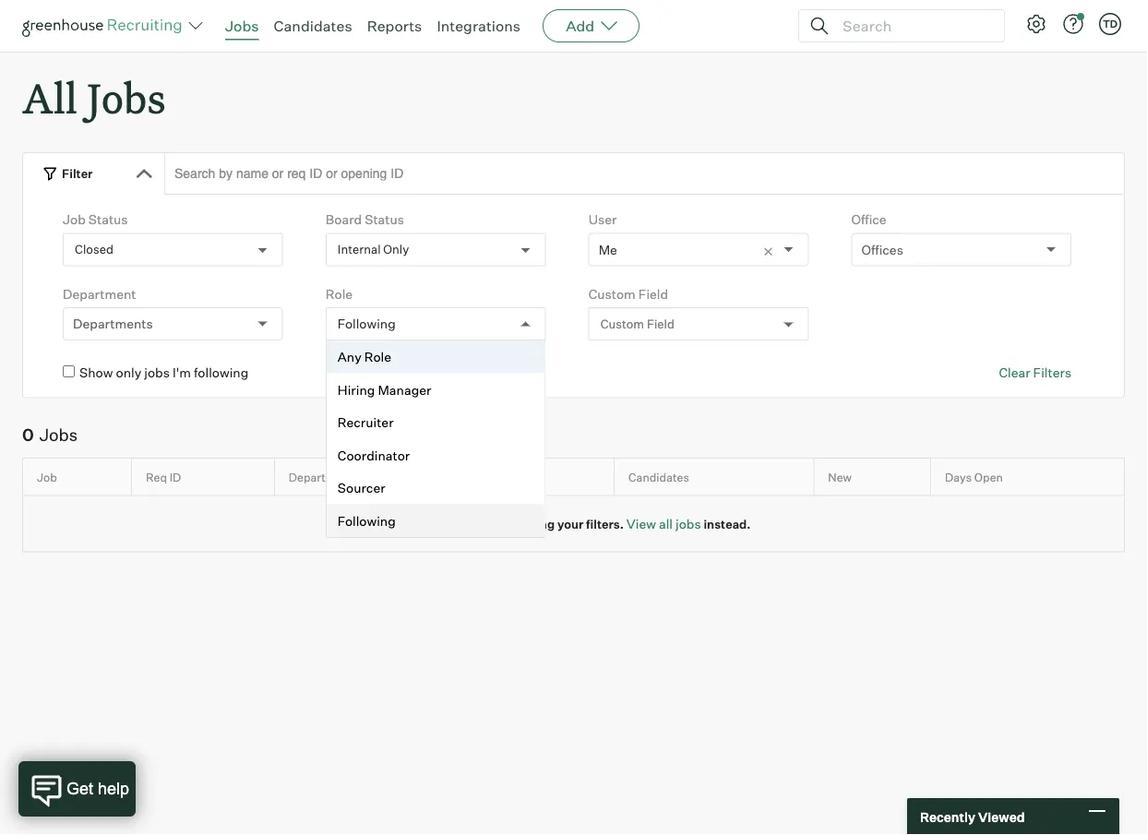 Task type: describe. For each thing, give the bounding box(es) containing it.
Show only jobs I'm following checkbox
[[63, 366, 75, 378]]

new
[[828, 470, 852, 484]]

job for job
[[37, 470, 57, 484]]

view
[[626, 516, 656, 532]]

0 jobs
[[22, 425, 78, 445]]

any role
[[338, 349, 391, 365]]

jobs left i'm
[[144, 365, 170, 381]]

your
[[557, 517, 584, 531]]

all jobs
[[22, 70, 166, 125]]

filter
[[62, 166, 93, 181]]

add button
[[543, 9, 640, 42]]

status for board status
[[365, 212, 404, 228]]

add
[[566, 17, 595, 35]]

jobs for all jobs
[[87, 70, 166, 125]]

any
[[338, 349, 362, 365]]

recently viewed
[[920, 809, 1025, 825]]

show for show only jobs i'm following
[[79, 365, 113, 381]]

me
[[599, 242, 617, 258]]

only
[[383, 242, 409, 257]]

1 vertical spatial department
[[289, 470, 353, 484]]

job for job status
[[63, 212, 86, 228]]

jobs right 'template'
[[464, 365, 489, 381]]

show only template jobs
[[342, 365, 489, 381]]

internal
[[338, 242, 381, 257]]

viewed
[[978, 809, 1025, 825]]

Search by name or req ID or opening ID text field
[[164, 152, 1125, 195]]

i'm
[[173, 365, 191, 381]]

clear filters
[[999, 365, 1072, 381]]

all
[[659, 516, 673, 532]]

show for show only template jobs
[[342, 365, 376, 381]]

clear value image
[[762, 246, 775, 259]]

0 vertical spatial jobs
[[225, 17, 259, 35]]

hiring manager
[[338, 382, 431, 398]]

0 horizontal spatial department
[[63, 286, 136, 302]]

hiring
[[338, 382, 375, 398]]

td button
[[1099, 13, 1121, 35]]

clear value element
[[762, 234, 784, 266]]

job status
[[63, 212, 128, 228]]

manager
[[378, 382, 431, 398]]

recently
[[920, 809, 976, 825]]

1 vertical spatial custom field
[[600, 317, 675, 331]]

matching
[[499, 517, 555, 531]]

0 vertical spatial custom field
[[588, 286, 668, 302]]

req
[[146, 470, 167, 484]]

departments
[[73, 316, 153, 332]]

reports
[[367, 17, 422, 35]]

id
[[170, 470, 181, 484]]

integrations
[[437, 17, 521, 35]]

me option
[[599, 242, 617, 258]]

are
[[434, 517, 453, 531]]

td
[[1103, 18, 1118, 30]]

1 following from the top
[[338, 316, 396, 332]]

instead.
[[704, 517, 751, 531]]

configure image
[[1025, 13, 1048, 35]]

0 vertical spatial field
[[638, 286, 668, 302]]

clear filters link
[[999, 364, 1072, 382]]

0 horizontal spatial role
[[326, 286, 353, 302]]

only for template
[[379, 365, 404, 381]]

integrations link
[[437, 17, 521, 35]]



Task type: locate. For each thing, give the bounding box(es) containing it.
following
[[338, 316, 396, 332], [338, 513, 396, 529]]

offices
[[861, 242, 903, 258]]

sourcer
[[338, 480, 385, 496]]

2 show from the left
[[342, 365, 376, 381]]

there are no jobs matching your filters. view all jobs instead.
[[396, 516, 751, 532]]

following up any role
[[338, 316, 396, 332]]

recruiter
[[338, 415, 394, 431]]

2 status from the left
[[365, 212, 404, 228]]

1 horizontal spatial department
[[289, 470, 353, 484]]

0 vertical spatial following
[[338, 316, 396, 332]]

reports link
[[367, 17, 422, 35]]

1 horizontal spatial job
[[63, 212, 86, 228]]

jobs link
[[225, 17, 259, 35]]

0 vertical spatial job
[[63, 212, 86, 228]]

1 vertical spatial job
[[37, 470, 57, 484]]

1 vertical spatial jobs
[[87, 70, 166, 125]]

0
[[22, 425, 34, 445]]

status
[[88, 212, 128, 228], [365, 212, 404, 228]]

Show only template jobs checkbox
[[326, 366, 338, 378]]

1 vertical spatial candidates
[[629, 470, 689, 484]]

show right show only jobs i'm following option
[[79, 365, 113, 381]]

1 only from the left
[[116, 365, 141, 381]]

0 vertical spatial candidates
[[274, 17, 352, 35]]

jobs right no on the bottom
[[472, 517, 497, 531]]

jobs
[[225, 17, 259, 35], [87, 70, 166, 125], [39, 425, 78, 445]]

2 horizontal spatial jobs
[[225, 17, 259, 35]]

1 horizontal spatial role
[[364, 349, 391, 365]]

jobs down greenhouse recruiting image at top left
[[87, 70, 166, 125]]

1 show from the left
[[79, 365, 113, 381]]

1 vertical spatial field
[[647, 317, 675, 331]]

board
[[326, 212, 362, 228]]

0 horizontal spatial jobs
[[39, 425, 78, 445]]

following
[[194, 365, 249, 381]]

show up hiring
[[342, 365, 376, 381]]

board status
[[326, 212, 404, 228]]

0 horizontal spatial only
[[116, 365, 141, 381]]

only for jobs
[[116, 365, 141, 381]]

jobs for 0 jobs
[[39, 425, 78, 445]]

role
[[326, 286, 353, 302], [364, 349, 391, 365]]

0 horizontal spatial candidates
[[274, 17, 352, 35]]

show
[[79, 365, 113, 381], [342, 365, 376, 381]]

department
[[63, 286, 136, 302], [289, 470, 353, 484]]

1 vertical spatial following
[[338, 513, 396, 529]]

view all jobs link
[[626, 516, 701, 532]]

custom field down me
[[600, 317, 675, 331]]

2 only from the left
[[379, 365, 404, 381]]

job up closed
[[63, 212, 86, 228]]

department up departments
[[63, 286, 136, 302]]

jobs
[[144, 365, 170, 381], [464, 365, 489, 381], [676, 516, 701, 532], [472, 517, 497, 531]]

1 horizontal spatial candidates
[[629, 470, 689, 484]]

1 vertical spatial custom
[[600, 317, 644, 331]]

1 vertical spatial role
[[364, 349, 391, 365]]

open
[[974, 470, 1003, 484]]

custom field
[[588, 286, 668, 302], [600, 317, 675, 331]]

0 vertical spatial custom
[[588, 286, 636, 302]]

0 vertical spatial department
[[63, 286, 136, 302]]

department down 'coordinator'
[[289, 470, 353, 484]]

role right any
[[364, 349, 391, 365]]

candidates up the view all jobs link
[[629, 470, 689, 484]]

status up internal only
[[365, 212, 404, 228]]

custom
[[588, 286, 636, 302], [600, 317, 644, 331]]

clear
[[999, 365, 1031, 381]]

there
[[396, 517, 431, 531]]

template
[[407, 365, 461, 381]]

custom down me
[[600, 317, 644, 331]]

0 horizontal spatial show
[[79, 365, 113, 381]]

only up 'hiring manager'
[[379, 365, 404, 381]]

user
[[588, 212, 617, 228]]

2 following from the top
[[338, 513, 396, 529]]

field
[[638, 286, 668, 302], [647, 317, 675, 331]]

only
[[116, 365, 141, 381], [379, 365, 404, 381]]

days open
[[945, 470, 1003, 484]]

td button
[[1096, 9, 1125, 39]]

Search text field
[[838, 12, 988, 39]]

office
[[851, 212, 887, 228]]

1 status from the left
[[88, 212, 128, 228]]

0 horizontal spatial status
[[88, 212, 128, 228]]

1 horizontal spatial show
[[342, 365, 376, 381]]

custom field down "me" option
[[588, 286, 668, 302]]

job down "0 jobs"
[[37, 470, 57, 484]]

job
[[63, 212, 86, 228], [37, 470, 57, 484]]

greenhouse recruiting image
[[22, 15, 188, 37]]

all
[[22, 70, 77, 125]]

candidates right jobs link
[[274, 17, 352, 35]]

no
[[455, 517, 470, 531]]

coordinator
[[338, 447, 410, 463]]

1 horizontal spatial only
[[379, 365, 404, 381]]

days
[[945, 470, 972, 484]]

status up closed
[[88, 212, 128, 228]]

jobs right 0
[[39, 425, 78, 445]]

candidates
[[274, 17, 352, 35], [629, 470, 689, 484]]

2 vertical spatial jobs
[[39, 425, 78, 445]]

jobs inside the there are no jobs matching your filters. view all jobs instead.
[[472, 517, 497, 531]]

custom down "me" option
[[588, 286, 636, 302]]

filters
[[1033, 365, 1072, 381]]

internal only
[[338, 242, 409, 257]]

candidates link
[[274, 17, 352, 35]]

req id
[[146, 470, 181, 484]]

filters.
[[586, 517, 624, 531]]

following down sourcer
[[338, 513, 396, 529]]

1 horizontal spatial status
[[365, 212, 404, 228]]

0 vertical spatial role
[[326, 286, 353, 302]]

1 horizontal spatial jobs
[[87, 70, 166, 125]]

role down "internal"
[[326, 286, 353, 302]]

status for job status
[[88, 212, 128, 228]]

only down departments
[[116, 365, 141, 381]]

0 horizontal spatial job
[[37, 470, 57, 484]]

show only jobs i'm following
[[79, 365, 249, 381]]

jobs left candidates link
[[225, 17, 259, 35]]

closed
[[75, 242, 113, 257]]

jobs right all
[[676, 516, 701, 532]]



Task type: vqa. For each thing, say whether or not it's contained in the screenshot.
the top the + Add question link
no



